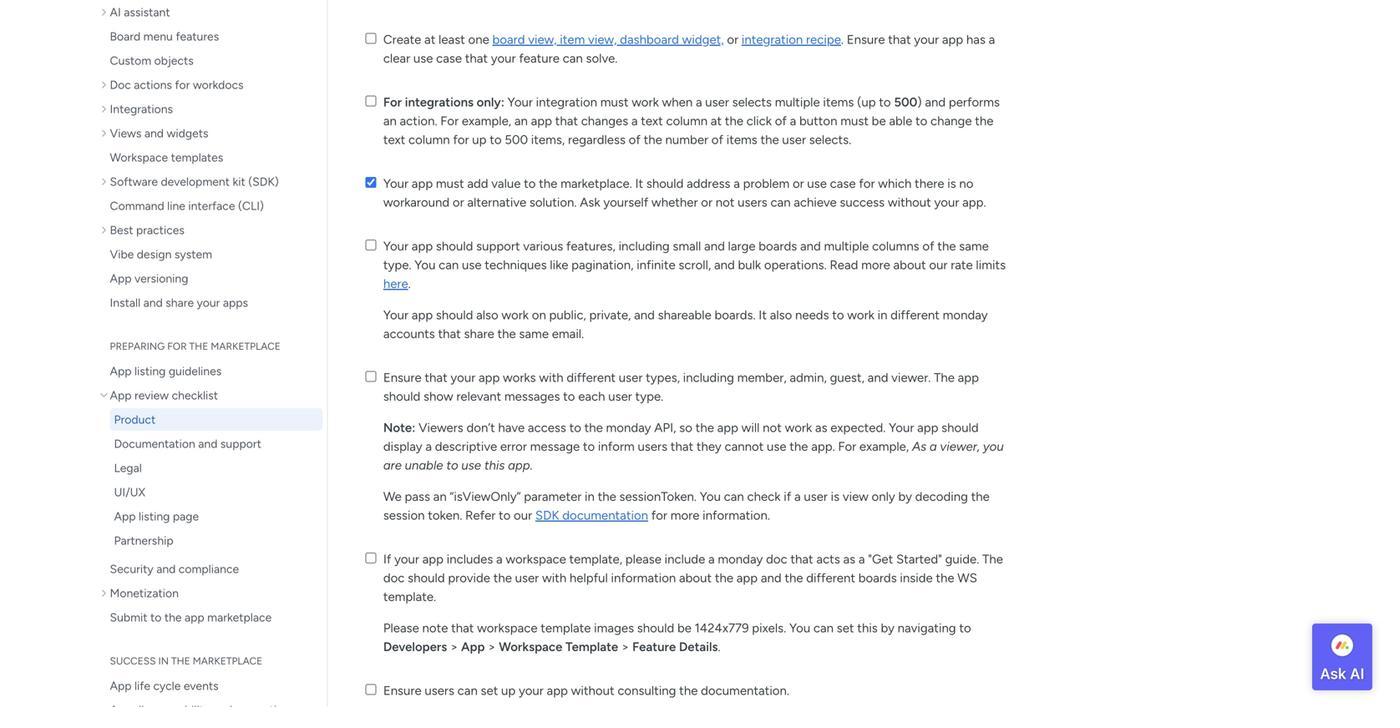 Task type: describe. For each thing, give the bounding box(es) containing it.
page
[[173, 510, 199, 524]]

0 horizontal spatial multiple
[[775, 95, 820, 110]]

with inside ensure that your app works with different user types, including member, admin, guest, and viewer. the app should show relevant messages to each user type.
[[539, 371, 564, 386]]

features,
[[566, 239, 616, 254]]

review
[[135, 389, 169, 403]]

you
[[984, 440, 1004, 455]]

action.
[[400, 114, 438, 129]]

number
[[666, 132, 709, 147]]

integrations
[[405, 95, 474, 110]]

app life cycle events
[[110, 679, 219, 694]]

widgets
[[167, 126, 209, 140]]

guide.
[[946, 552, 980, 567]]

app inside ) and performs an action. for example, an app that changes a text column at the click of a button must be able to change the text column for up to 500 items, regardless of the number of items the user selects.
[[531, 114, 552, 129]]

app inside app versioning link
[[110, 272, 132, 286]]

have
[[498, 421, 525, 436]]

app listing guidelines
[[110, 364, 222, 379]]

of right number
[[712, 132, 724, 147]]

marketplace inside 'link'
[[207, 611, 272, 625]]

the down the performs
[[975, 114, 994, 129]]

2 horizontal spatial an
[[515, 114, 528, 129]]

if
[[383, 552, 391, 567]]

the inside the 'your app must add value to the marketplace. it should address a problem or use case for which there is no workaround or alternative solution. ask yourself whether or not users can achieve success without your app.'
[[539, 176, 558, 191]]

app right viewer.
[[958, 371, 979, 386]]

app inside your app should support various features, including small and large boards and multiple columns of the same type. you can use techniques like pagination, infinite scroll, and bulk operations. read more about our rate limits here .
[[412, 239, 433, 254]]

app versioning
[[110, 272, 188, 286]]

0 vertical spatial must
[[601, 95, 629, 110]]

a inside as a viewer, you are unable to use this app.
[[930, 440, 937, 455]]

practices
[[136, 223, 185, 237]]

your down board
[[491, 51, 516, 66]]

a right include
[[709, 552, 715, 567]]

items inside ) and performs an action. for example, an app that changes a text column at the click of a button must be able to change the text column for up to 500 items, regardless of the number of items the user selects.
[[727, 132, 758, 147]]

vibe design system
[[110, 247, 212, 262]]

a right when
[[696, 95, 702, 110]]

please
[[626, 552, 662, 567]]

workspace templates link
[[97, 146, 323, 169]]

listing for page
[[139, 510, 170, 524]]

users inside the 'your app must add value to the marketplace. it should address a problem or use case for which there is no workaround or alternative solution. ask yourself whether or not users can achieve success without your app.'
[[738, 195, 768, 210]]

interface
[[188, 199, 235, 213]]

a inside we pass an "isviewonly" parameter in the sessiontoken. you can check if a user is view only by decoding the session token. refer to our
[[795, 490, 801, 505]]

template
[[566, 640, 619, 655]]

marketplace for app life cycle events
[[193, 656, 263, 668]]

the up if at the right bottom of the page
[[790, 440, 809, 455]]

line
[[167, 199, 185, 213]]

item
[[560, 32, 585, 47]]

that right 'recipe' at the right top of page
[[889, 32, 911, 47]]

operations.
[[765, 258, 827, 273]]

a left button
[[790, 114, 797, 129]]

system
[[175, 247, 212, 262]]

the right so on the left bottom of the page
[[696, 421, 714, 436]]

infinite
[[637, 258, 676, 273]]

2 > from the left
[[488, 640, 496, 655]]

recipe
[[806, 32, 841, 47]]

a right the includes
[[496, 552, 503, 567]]

board
[[493, 32, 525, 47]]

set inside please note that workspace template images should be 1424x779 pixels. you can set this by navigating to developers > app > workspace template > feature details .
[[837, 621, 855, 636]]

command line interface (cli) link
[[97, 195, 323, 217]]

or down address
[[701, 195, 713, 210]]

the inside your app should also work on public, private, and shareable boards. it also needs to work in different monday accounts that share the same email.
[[498, 327, 516, 342]]

each
[[578, 389, 605, 404]]

your for add
[[383, 176, 409, 191]]

app left will
[[718, 421, 739, 436]]

a left "get on the right of page
[[859, 552, 865, 567]]

dashboard
[[620, 32, 679, 47]]

and up monetization
[[156, 562, 176, 577]]

unable
[[405, 458, 443, 473]]

show subpages for doc actions for workdocs image
[[102, 79, 110, 91]]

different inside your app should also work on public, private, and shareable boards. it also needs to work in different monday accounts that share the same email.
[[891, 308, 940, 323]]

can inside your app should support various features, including small and large boards and multiple columns of the same type. you can use techniques like pagination, infinite scroll, and bulk operations. read more about our rate limits here .
[[439, 258, 459, 273]]

app down template
[[547, 684, 568, 699]]

to down )
[[916, 114, 928, 129]]

alternative
[[467, 195, 527, 210]]

token.
[[428, 509, 462, 524]]

value
[[492, 176, 521, 191]]

support inside page navigation element
[[221, 437, 262, 451]]

consulting
[[618, 684, 676, 699]]

share inside your app should also work on public, private, and shareable boards. it also needs to work in different monday accounts that share the same email.
[[464, 327, 495, 342]]

app up relevant
[[479, 371, 500, 386]]

the inside ensure that your app works with different user types, including member, admin, guest, and viewer. the app should show relevant messages to each user type.
[[934, 371, 955, 386]]

your right only:
[[508, 95, 533, 110]]

it inside the 'your app must add value to the marketplace. it should address a problem or use case for which there is no workaround or alternative solution. ask yourself whether or not users can achieve success without your app.'
[[636, 176, 644, 191]]

software development kit (sdk) link
[[97, 170, 323, 193]]

the left number
[[644, 132, 663, 147]]

must inside the 'your app must add value to the marketplace. it should address a problem or use case for which there is no workaround or alternative solution. ask yourself whether or not users can achieve success without your app.'
[[436, 176, 464, 191]]

be inside please note that workspace template images should be 1424x779 pixels. you can set this by navigating to developers > app > workspace template > feature details .
[[678, 621, 692, 636]]

the up 1424x779
[[715, 571, 734, 586]]

3 > from the left
[[622, 640, 629, 655]]

different inside ensure that your app works with different user types, including member, admin, guest, and viewer. the app should show relevant messages to each user type.
[[567, 371, 616, 386]]

legal
[[114, 461, 142, 476]]

guest,
[[830, 371, 865, 386]]

your app should also work on public, private, and shareable boards. it also needs to work in different monday accounts that share the same email.
[[383, 308, 988, 342]]

app. inside as a viewer, you are unable to use this app.
[[508, 458, 533, 473]]

is inside the 'your app must add value to the marketplace. it should address a problem or use case for which there is no workaround or alternative solution. ask yourself whether or not users can achieve success without your app.'
[[948, 176, 957, 191]]

app up as
[[918, 421, 939, 436]]

documentation
[[114, 437, 195, 451]]

can inside . ensure that your app has a clear use case that your feature can solve.
[[563, 51, 583, 66]]

as a viewer, you are unable to use this app.
[[383, 440, 1004, 473]]

app inside the 'your app must add value to the marketplace. it should address a problem or use case for which there is no workaround or alternative solution. ask yourself whether or not users can achieve success without your app.'
[[412, 176, 433, 191]]

of right click
[[775, 114, 787, 129]]

1 vertical spatial column
[[409, 132, 450, 147]]

your inside the 'your app must add value to the marketplace. it should address a problem or use case for which there is no workaround or alternative solution. ask yourself whether or not users can achieve success without your app.'
[[935, 195, 960, 210]]

1 vertical spatial more
[[671, 509, 700, 524]]

menu
[[143, 29, 173, 43]]

example, inside viewers don't have access to the monday api, so the app will not work as expected. your app should display a descriptive error message to inform users that they cannot use the app. for example,
[[860, 440, 909, 455]]

bulk
[[738, 258, 761, 273]]

of right regardless
[[629, 132, 641, 147]]

app life cycle events link
[[97, 675, 323, 698]]

the inside if your app includes a workspace template, please include a monday doc that acts as a "get started" guide. the doc should provide the user with helpful information about the app and the different boards inside the ws template.
[[983, 552, 1004, 567]]

submit
[[110, 611, 148, 625]]

this inside please note that workspace template images should be 1424x779 pixels. you can set this by navigating to developers > app > workspace template > feature details .
[[858, 621, 878, 636]]

integration recipe link
[[742, 32, 841, 47]]

to down only:
[[490, 132, 502, 147]]

columns
[[873, 239, 920, 254]]

the left ws
[[936, 571, 955, 586]]

regardless
[[568, 132, 626, 147]]

should inside your app should also work on public, private, and shareable boards. it also needs to work in different monday accounts that share the same email.
[[436, 308, 473, 323]]

to inside please note that workspace template images should be 1424x779 pixels. you can set this by navigating to developers > app > workspace template > feature details .
[[960, 621, 972, 636]]

types,
[[646, 371, 680, 386]]

for up app listing guidelines
[[167, 341, 187, 353]]

show subpages for views and widgets image
[[102, 127, 110, 139]]

monday inside if your app includes a workspace template, please include a monday doc that acts as a "get started" guide. the doc should provide the user with helpful information about the app and the different boards inside the ws template.
[[718, 552, 763, 567]]

messages
[[505, 389, 560, 404]]

0 horizontal spatial doc
[[383, 571, 405, 586]]

the right provide
[[494, 571, 512, 586]]

app for guidelines
[[110, 364, 132, 379]]

as for work
[[816, 421, 828, 436]]

1 horizontal spatial items
[[823, 95, 854, 110]]

the up pixels.
[[785, 571, 804, 586]]

this inside as a viewer, you are unable to use this app.
[[484, 458, 505, 473]]

provide
[[448, 571, 491, 586]]

should inside your app should support various features, including small and large boards and multiple columns of the same type. you can use techniques like pagination, infinite scroll, and bulk operations. read more about our rate limits here .
[[436, 239, 473, 254]]

including inside ensure that your app works with different user types, including member, admin, guest, and viewer. the app should show relevant messages to each user type.
[[683, 371, 734, 386]]

display
[[383, 440, 423, 455]]

the inside your app should support various features, including small and large boards and multiple columns of the same type. you can use techniques like pagination, infinite scroll, and bulk operations. read more about our rate limits here .
[[938, 239, 956, 254]]

here
[[383, 277, 408, 292]]

sdk documentation for more information.
[[536, 509, 770, 524]]

your down template
[[519, 684, 544, 699]]

workaround
[[383, 195, 450, 210]]

to up message in the left bottom of the page
[[570, 421, 582, 436]]

app left the includes
[[423, 552, 444, 567]]

ask inside the 'your app must add value to the marketplace. it should address a problem or use case for which there is no workaround or alternative solution. ask yourself whether or not users can achieve success without your app.'
[[580, 195, 601, 210]]

ai assistant link
[[97, 1, 323, 23]]

or left alternative
[[453, 195, 464, 210]]

there
[[915, 176, 945, 191]]

you inside your app should support various features, including small and large boards and multiple columns of the same type. you can use techniques like pagination, infinite scroll, and bulk operations. read more about our rate limits here .
[[415, 258, 436, 273]]

viewers don't have access to the monday api, so the app will not work as expected. your app should display a descriptive error message to inform users that they cannot use the app. for example,
[[383, 421, 979, 455]]

and inside ensure that your app works with different user types, including member, admin, guest, and viewer. the app should show relevant messages to each user type.
[[868, 371, 889, 386]]

to left inform at the bottom of the page
[[583, 440, 595, 455]]

on
[[532, 308, 546, 323]]

a down "for integrations only: your integration must work when a user selects multiple items (up to 500"
[[632, 114, 638, 129]]

0 vertical spatial for
[[383, 95, 402, 110]]

1 vertical spatial text
[[383, 132, 406, 147]]

cannot
[[725, 440, 764, 455]]

no
[[960, 176, 974, 191]]

the left click
[[725, 114, 744, 129]]

1 vertical spatial set
[[481, 684, 498, 699]]

the right the decoding
[[972, 490, 990, 505]]

the up inform at the bottom of the page
[[585, 421, 603, 436]]

your for also
[[383, 308, 409, 323]]

can inside the 'your app must add value to the marketplace. it should address a problem or use case for which there is no workaround or alternative solution. ask yourself whether or not users can achieve success without your app.'
[[771, 195, 791, 210]]

and down app versioning
[[143, 296, 163, 310]]

for inside ) and performs an action. for example, an app that changes a text column at the click of a button must be able to change the text column for up to 500 items, regardless of the number of items the user selects.
[[441, 114, 459, 129]]

user left types,
[[619, 371, 643, 386]]

your left has
[[915, 32, 939, 47]]

to inside your app should also work on public, private, and shareable boards. it also needs to work in different monday accounts that share the same email.
[[833, 308, 845, 323]]

"get
[[868, 552, 894, 567]]

and up workspace templates
[[144, 126, 164, 140]]

you inside please note that workspace template images should be 1424x779 pixels. you can set this by navigating to developers > app > workspace template > feature details .
[[790, 621, 811, 636]]

templates
[[171, 150, 223, 165]]

your inside if your app includes a workspace template, please include a monday doc that acts as a "get started" guide. the doc should provide the user with helpful information about the app and the different boards inside the ws template.
[[395, 552, 419, 567]]

the right consulting
[[680, 684, 698, 699]]

app for page
[[114, 510, 136, 524]]

pixels.
[[752, 621, 787, 636]]

up inside ) and performs an action. for example, an app that changes a text column at the click of a button must be able to change the text column for up to 500 items, regardless of the number of items the user selects.
[[472, 132, 487, 147]]

that inside if your app includes a workspace template, please include a monday doc that acts as a "get started" guide. the doc should provide the user with helpful information about the app and the different boards inside the ws template.
[[791, 552, 814, 567]]

refer
[[465, 509, 496, 524]]

able
[[889, 114, 913, 129]]

work left when
[[632, 95, 659, 110]]

1 horizontal spatial up
[[501, 684, 516, 699]]

product link
[[110, 409, 323, 431]]

by inside please note that workspace template images should be 1424x779 pixels. you can set this by navigating to developers > app > workspace template > feature details .
[[881, 621, 895, 636]]

1 horizontal spatial column
[[666, 114, 708, 129]]

information
[[611, 571, 676, 586]]

or right widget,
[[727, 32, 739, 47]]

sdk
[[536, 509, 560, 524]]

for integrations only: your integration must work when a user selects multiple items (up to 500
[[383, 95, 918, 110]]

use inside the 'your app must add value to the marketplace. it should address a problem or use case for which there is no workaround or alternative solution. ask yourself whether or not users can achieve success without your app.'
[[808, 176, 827, 191]]

page navigation element
[[93, 0, 327, 708]]

app up pixels.
[[737, 571, 758, 586]]

ensure for ensure that your app works with different user types, including member, admin, guest, and viewer. the app should show relevant messages to each user type.
[[383, 371, 422, 386]]

type. inside ensure that your app works with different user types, including member, admin, guest, and viewer. the app should show relevant messages to each user type.
[[636, 389, 664, 404]]

of inside your app should support various features, including small and large boards and multiple columns of the same type. you can use techniques like pagination, infinite scroll, and bulk operations. read more about our rate limits here .
[[923, 239, 935, 254]]

support inside your app should support various features, including small and large boards and multiple columns of the same type. you can use techniques like pagination, infinite scroll, and bulk operations. read more about our rate limits here .
[[476, 239, 520, 254]]

the up guidelines
[[189, 341, 208, 353]]

that down one
[[465, 51, 488, 66]]

1 view, from the left
[[528, 32, 557, 47]]

items,
[[531, 132, 565, 147]]

user left selects at the top right of the page
[[706, 95, 729, 110]]

user inside ) and performs an action. for example, an app that changes a text column at the click of a button must be able to change the text column for up to 500 items, regardless of the number of items the user selects.
[[783, 132, 806, 147]]

0 vertical spatial at
[[425, 32, 436, 47]]

and up "legal" 'link'
[[198, 437, 218, 451]]

the down click
[[761, 132, 779, 147]]

workspace inside please note that workspace template images should be 1424x779 pixels. you can set this by navigating to developers > app > workspace template > feature details .
[[499, 640, 563, 655]]

achieve
[[794, 195, 837, 210]]

ask ai
[[1321, 665, 1365, 683]]

and inside your app should also work on public, private, and shareable boards. it also needs to work in different monday accounts that share the same email.
[[634, 308, 655, 323]]

. inside . ensure that your app has a clear use case that your feature can solve.
[[841, 32, 844, 47]]

should inside viewers don't have access to the monday api, so the app will not work as expected. your app should display a descriptive error message to inform users that they cannot use the app. for example,
[[942, 421, 979, 436]]

0 vertical spatial text
[[641, 114, 663, 129]]

and left "bulk"
[[714, 258, 735, 273]]

app inside . ensure that your app has a clear use case that your feature can solve.
[[943, 32, 964, 47]]

app listing page
[[114, 510, 199, 524]]

descriptive
[[435, 440, 497, 455]]

it inside your app should also work on public, private, and shareable boards. it also needs to work in different monday accounts that share the same email.
[[759, 308, 767, 323]]

0 horizontal spatial users
[[425, 684, 455, 699]]

life
[[135, 679, 150, 694]]

command
[[110, 199, 164, 213]]

your for support
[[383, 239, 409, 254]]

performs
[[949, 95, 1000, 110]]

1 also from the left
[[476, 308, 499, 323]]

compliance
[[179, 562, 239, 577]]

in inside we pass an "isviewonly" parameter in the sessiontoken. you can check if a user is view only by decoding the session token. refer to our
[[585, 490, 595, 505]]

app for checklist
[[110, 389, 132, 403]]

about inside your app should support various features, including small and large boards and multiple columns of the same type. you can use techniques like pagination, infinite scroll, and bulk operations. read more about our rate limits here .
[[894, 258, 927, 273]]

or up achieve
[[793, 176, 805, 191]]

workdocs
[[193, 78, 244, 92]]

500 inside ) and performs an action. for example, an app that changes a text column at the click of a button must be able to change the text column for up to 500 items, regardless of the number of items the user selects.
[[505, 132, 528, 147]]

example, inside ) and performs an action. for example, an app that changes a text column at the click of a button must be able to change the text column for up to 500 items, regardless of the number of items the user selects.
[[462, 114, 512, 129]]

case inside the 'your app must add value to the marketplace. it should address a problem or use case for which there is no workaround or alternative solution. ask yourself whether or not users can achieve success without your app.'
[[830, 176, 856, 191]]

0 vertical spatial integration
[[742, 32, 803, 47]]

navigating
[[898, 621, 957, 636]]

we
[[383, 490, 402, 505]]

user inside if your app includes a workspace template, please include a monday doc that acts as a "get started" guide. the doc should provide the user with helpful information about the app and the different boards inside the ws template.
[[515, 571, 539, 586]]

the up cycle
[[171, 656, 190, 668]]



Task type: locate. For each thing, give the bounding box(es) containing it.
install
[[110, 296, 141, 310]]

and left large
[[705, 239, 725, 254]]

different
[[891, 308, 940, 323], [567, 371, 616, 386], [807, 571, 856, 586]]

app review checklist
[[110, 389, 218, 403]]

ai down project logo
[[1351, 665, 1365, 683]]

2 vertical spatial for
[[839, 440, 857, 455]]

is
[[948, 176, 957, 191], [831, 490, 840, 505]]

to right value
[[524, 176, 536, 191]]

the inside 'link'
[[164, 611, 182, 625]]

and inside ) and performs an action. for example, an app that changes a text column at the click of a button must be able to change the text column for up to 500 items, regardless of the number of items the user selects.
[[925, 95, 946, 110]]

a inside . ensure that your app has a clear use case that your feature can solve.
[[989, 32, 996, 47]]

security
[[110, 562, 154, 577]]

0 horizontal spatial by
[[881, 621, 895, 636]]

that inside viewers don't have access to the monday api, so the app will not work as expected. your app should display a descriptive error message to inform users that they cannot use the app. for example,
[[671, 440, 694, 455]]

1 vertical spatial ensure
[[383, 371, 422, 386]]

0 horizontal spatial the
[[934, 371, 955, 386]]

0 vertical spatial workspace
[[110, 150, 168, 165]]

0 horizontal spatial without
[[571, 684, 615, 699]]

text down "for integrations only: your integration must work when a user selects multiple items (up to 500"
[[641, 114, 663, 129]]

the down monetization
[[164, 611, 182, 625]]

case inside . ensure that your app has a clear use case that your feature can solve.
[[436, 51, 462, 66]]

None checkbox
[[366, 177, 376, 188], [366, 553, 376, 564], [366, 685, 376, 696], [366, 177, 376, 188], [366, 553, 376, 564], [366, 685, 376, 696]]

for
[[383, 95, 402, 110], [441, 114, 459, 129], [839, 440, 857, 455]]

0 horizontal spatial about
[[679, 571, 712, 586]]

use inside your app should support various features, including small and large boards and multiple columns of the same type. you can use techniques like pagination, infinite scroll, and bulk operations. read more about our rate limits here .
[[462, 258, 482, 273]]

your inside ensure that your app works with different user types, including member, admin, guest, and viewer. the app should show relevant messages to each user type.
[[451, 371, 476, 386]]

doc left acts
[[766, 552, 788, 567]]

use inside as a viewer, you are unable to use this app.
[[462, 458, 481, 473]]

this left navigating
[[858, 621, 878, 636]]

None checkbox
[[366, 33, 376, 44], [366, 96, 376, 107], [366, 240, 376, 251], [366, 371, 376, 382], [366, 33, 376, 44], [366, 96, 376, 107], [366, 240, 376, 251], [366, 371, 376, 382]]

different up viewer.
[[891, 308, 940, 323]]

should up note:
[[383, 389, 421, 404]]

integration up items,
[[536, 95, 598, 110]]

app inside 'link'
[[185, 611, 205, 625]]

1 horizontal spatial at
[[711, 114, 722, 129]]

by
[[899, 490, 913, 505], [881, 621, 895, 636]]

monetization
[[110, 587, 179, 601]]

that up show
[[425, 371, 448, 386]]

1 vertical spatial workspace
[[499, 640, 563, 655]]

for inside ) and performs an action. for example, an app that changes a text column at the click of a button must be able to change the text column for up to 500 items, regardless of the number of items the user selects.
[[453, 132, 469, 147]]

1 horizontal spatial doc
[[766, 552, 788, 567]]

0 horizontal spatial it
[[636, 176, 644, 191]]

inside
[[900, 571, 933, 586]]

views and widgets
[[110, 126, 209, 140]]

0 vertical spatial not
[[716, 195, 735, 210]]

as inside viewers don't have access to the monday api, so the app will not work as expected. your app should display a descriptive error message to inform users that they cannot use the app. for example,
[[816, 421, 828, 436]]

please note that workspace template images should be 1424x779 pixels. you can set this by navigating to developers > app > workspace template > feature details .
[[383, 621, 972, 655]]

app down monetization link
[[185, 611, 205, 625]]

techniques
[[485, 258, 547, 273]]

should inside ensure that your app works with different user types, including member, admin, guest, and viewer. the app should show relevant messages to each user type.
[[383, 389, 421, 404]]

> down provide
[[488, 640, 496, 655]]

same inside your app should support various features, including small and large boards and multiple columns of the same type. you can use techniques like pagination, infinite scroll, and bulk operations. read more about our rate limits here .
[[960, 239, 989, 254]]

1 vertical spatial support
[[221, 437, 262, 451]]

app right the developers
[[461, 640, 485, 655]]

includes
[[447, 552, 493, 567]]

also left "needs"
[[770, 308, 793, 323]]

1 vertical spatial you
[[700, 490, 721, 505]]

1 vertical spatial monday
[[606, 421, 651, 436]]

1 horizontal spatial support
[[476, 239, 520, 254]]

they
[[697, 440, 722, 455]]

1 horizontal spatial the
[[983, 552, 1004, 567]]

2 view, from the left
[[588, 32, 617, 47]]

vibe design system link
[[97, 243, 323, 266]]

2 vertical spatial marketplace
[[193, 656, 263, 668]]

workspace up software
[[110, 150, 168, 165]]

different inside if your app includes a workspace template, please include a monday doc that acts as a "get started" guide. the doc should provide the user with helpful information about the app and the different boards inside the ws template.
[[807, 571, 856, 586]]

1 horizontal spatial .
[[718, 640, 721, 655]]

that left acts
[[791, 552, 814, 567]]

for inside the 'your app must add value to the marketplace. it should address a problem or use case for which there is no workaround or alternative solution. ask yourself whether or not users can achieve success without your app.'
[[859, 176, 875, 191]]

users down the developers
[[425, 684, 455, 699]]

. ensure that your app has a clear use case that your feature can solve.
[[383, 32, 996, 66]]

view,
[[528, 32, 557, 47], [588, 32, 617, 47]]

same inside your app should also work on public, private, and shareable boards. it also needs to work in different monday accounts that share the same email.
[[519, 327, 549, 342]]

1 horizontal spatial 500
[[894, 95, 918, 110]]

share up relevant
[[464, 327, 495, 342]]

example, down the expected.
[[860, 440, 909, 455]]

1 horizontal spatial more
[[862, 258, 891, 273]]

custom objects
[[110, 53, 194, 68]]

is left the no
[[948, 176, 957, 191]]

2 horizontal spatial users
[[738, 195, 768, 210]]

widget,
[[682, 32, 724, 47]]

use right cannot
[[767, 440, 787, 455]]

0 vertical spatial type.
[[383, 258, 412, 273]]

1424x779
[[695, 621, 749, 636]]

work left the on
[[502, 308, 529, 323]]

it
[[636, 176, 644, 191], [759, 308, 767, 323]]

1 horizontal spatial same
[[960, 239, 989, 254]]

to right navigating
[[960, 621, 972, 636]]

including up infinite
[[619, 239, 670, 254]]

an up "token."
[[433, 490, 447, 505]]

1 horizontal spatial different
[[807, 571, 856, 586]]

2 vertical spatial .
[[718, 640, 721, 655]]

1 horizontal spatial case
[[830, 176, 856, 191]]

more inside your app should support various features, including small and large boards and multiple columns of the same type. you can use techniques like pagination, infinite scroll, and bulk operations. read more about our rate limits here .
[[862, 258, 891, 273]]

to inside 'link'
[[150, 611, 162, 625]]

kit
[[233, 175, 245, 189]]

. inside please note that workspace template images should be 1424x779 pixels. you can set this by navigating to developers > app > workspace template > feature details .
[[718, 640, 721, 655]]

marketplace for app listing guidelines
[[211, 341, 281, 353]]

for down sessiontoken.
[[652, 509, 668, 524]]

rate
[[951, 258, 973, 273]]

0 horizontal spatial ai
[[110, 5, 121, 19]]

our
[[930, 258, 948, 273], [514, 509, 533, 524]]

0 vertical spatial .
[[841, 32, 844, 47]]

don't
[[467, 421, 495, 436]]

ask ai button
[[1313, 624, 1373, 691]]

0 vertical spatial the
[[934, 371, 955, 386]]

work right will
[[785, 421, 813, 436]]

be inside ) and performs an action. for example, an app that changes a text column at the click of a button must be able to change the text column for up to 500 items, regardless of the number of items the user selects.
[[872, 114, 886, 129]]

users inside viewers don't have access to the monday api, so the app will not work as expected. your app should display a descriptive error message to inform users that they cannot use the app. for example,
[[638, 440, 668, 455]]

workspace
[[110, 150, 168, 165], [499, 640, 563, 655]]

0 horizontal spatial .
[[408, 277, 411, 292]]

2 horizontal spatial monday
[[943, 308, 988, 323]]

ai inside page navigation element
[[110, 5, 121, 19]]

information.
[[703, 509, 770, 524]]

1 > from the left
[[450, 640, 458, 655]]

our inside we pass an "isviewonly" parameter in the sessiontoken. you can check if a user is view only by decoding the session token. refer to our
[[514, 509, 533, 524]]

workspace templates
[[110, 150, 223, 165]]

various
[[523, 239, 563, 254]]

app inside app life cycle events link
[[110, 679, 132, 694]]

with inside if your app includes a workspace template, please include a monday doc that acts as a "get started" guide. the doc should provide the user with helpful information about the app and the different boards inside the ws template.
[[542, 571, 567, 586]]

workspace inside if your app includes a workspace template, please include a monday doc that acts as a "get started" guide. the doc should provide the user with helpful information about the app and the different boards inside the ws template.
[[506, 552, 566, 567]]

to right "refer" at the left of the page
[[499, 509, 511, 524]]

that inside please note that workspace template images should be 1424x779 pixels. you can set this by navigating to developers > app > workspace template > feature details .
[[451, 621, 474, 636]]

1 horizontal spatial share
[[464, 327, 495, 342]]

> down images
[[622, 640, 629, 655]]

address
[[687, 176, 731, 191]]

0 horizontal spatial share
[[166, 296, 194, 310]]

your right if
[[395, 552, 419, 567]]

the
[[725, 114, 744, 129], [975, 114, 994, 129], [644, 132, 663, 147], [761, 132, 779, 147], [539, 176, 558, 191], [938, 239, 956, 254], [498, 327, 516, 342], [189, 341, 208, 353], [585, 421, 603, 436], [696, 421, 714, 436], [790, 440, 809, 455], [598, 490, 617, 505], [972, 490, 990, 505], [494, 571, 512, 586], [715, 571, 734, 586], [785, 571, 804, 586], [936, 571, 955, 586], [164, 611, 182, 625], [171, 656, 190, 668], [680, 684, 698, 699]]

1 vertical spatial listing
[[139, 510, 170, 524]]

1 vertical spatial without
[[571, 684, 615, 699]]

1 horizontal spatial type.
[[636, 389, 664, 404]]

1 horizontal spatial for
[[441, 114, 459, 129]]

not inside viewers don't have access to the monday api, so the app will not work as expected. your app should display a descriptive error message to inform users that they cannot use the app. for example,
[[763, 421, 782, 436]]

by right only at right
[[899, 490, 913, 505]]

monday down information.
[[718, 552, 763, 567]]

more down sessiontoken.
[[671, 509, 700, 524]]

changes
[[581, 114, 629, 129]]

a right as
[[930, 440, 937, 455]]

create at least one board view, item view, dashboard widget, or integration recipe
[[383, 32, 841, 47]]

1 horizontal spatial our
[[930, 258, 948, 273]]

multiple inside your app should support various features, including small and large boards and multiple columns of the same type. you can use techniques like pagination, infinite scroll, and bulk operations. read more about our rate limits here .
[[824, 239, 869, 254]]

column up number
[[666, 114, 708, 129]]

without down template
[[571, 684, 615, 699]]

1 horizontal spatial ask
[[1321, 665, 1347, 683]]

your inside viewers don't have access to the monday api, so the app will not work as expected. your app should display a descriptive error message to inform users that they cannot use the app. for example,
[[889, 421, 915, 436]]

expected.
[[831, 421, 886, 436]]

0 horizontal spatial an
[[383, 114, 397, 129]]

monday inside your app should also work on public, private, and shareable boards. it also needs to work in different monday accounts that share the same email.
[[943, 308, 988, 323]]

should inside please note that workspace template images should be 1424x779 pixels. you can set this by navigating to developers > app > workspace template > feature details .
[[637, 621, 675, 636]]

works
[[503, 371, 536, 386]]

in inside page navigation element
[[158, 656, 169, 668]]

1 horizontal spatial workspace
[[499, 640, 563, 655]]

user down button
[[783, 132, 806, 147]]

limits
[[976, 258, 1006, 273]]

monday up inform at the bottom of the page
[[606, 421, 651, 436]]

our inside your app should support various features, including small and large boards and multiple columns of the same type. you can use techniques like pagination, infinite scroll, and bulk operations. read more about our rate limits here .
[[930, 258, 948, 273]]

you inside we pass an "isviewonly" parameter in the sessiontoken. you can check if a user is view only by decoding the session token. refer to our
[[700, 490, 721, 505]]

your
[[508, 95, 533, 110], [383, 176, 409, 191], [383, 239, 409, 254], [383, 308, 409, 323], [889, 421, 915, 436]]

0 horizontal spatial support
[[221, 437, 262, 451]]

0 horizontal spatial items
[[727, 132, 758, 147]]

at
[[425, 32, 436, 47], [711, 114, 722, 129]]

monday
[[943, 308, 988, 323], [606, 421, 651, 436], [718, 552, 763, 567]]

about down include
[[679, 571, 712, 586]]

be left able
[[872, 114, 886, 129]]

our left the rate
[[930, 258, 948, 273]]

a inside viewers don't have access to the monday api, so the app will not work as expected. your app should display a descriptive error message to inform users that they cannot use the app. for example,
[[426, 440, 432, 455]]

app inside your app should also work on public, private, and shareable boards. it also needs to work in different monday accounts that share the same email.
[[412, 308, 433, 323]]

2 vertical spatial app.
[[508, 458, 533, 473]]

set
[[837, 621, 855, 636], [481, 684, 498, 699]]

0 vertical spatial example,
[[462, 114, 512, 129]]

work inside viewers don't have access to the monday api, so the app will not work as expected. your app should display a descriptive error message to inform users that they cannot use the app. for example,
[[785, 421, 813, 436]]

as for acts
[[844, 552, 856, 567]]

workspace inside page navigation element
[[110, 150, 168, 165]]

please
[[383, 621, 419, 636]]

are
[[383, 458, 402, 473]]

can inside we pass an "isviewonly" parameter in the sessiontoken. you can check if a user is view only by decoding the session token. refer to our
[[724, 490, 744, 505]]

change
[[931, 114, 972, 129]]

that inside your app should also work on public, private, and shareable boards. it also needs to work in different monday accounts that share the same email.
[[438, 327, 461, 342]]

1 vertical spatial different
[[567, 371, 616, 386]]

1 vertical spatial this
[[858, 621, 878, 636]]

ask down marketplace.
[[580, 195, 601, 210]]

viewers
[[419, 421, 464, 436]]

1 vertical spatial including
[[683, 371, 734, 386]]

boards inside if your app includes a workspace template, please include a monday doc that acts as a "get started" guide. the doc should provide the user with helpful information about the app and the different boards inside the ws template.
[[859, 571, 897, 586]]

> right the developers
[[450, 640, 458, 655]]

app up items,
[[531, 114, 552, 129]]

clear
[[383, 51, 410, 66]]

for inside viewers don't have access to the monday api, so the app will not work as expected. your app should display a descriptive error message to inform users that they cannot use the app. for example,
[[839, 440, 857, 455]]

ensure
[[847, 32, 885, 47], [383, 371, 422, 386], [383, 684, 422, 699]]

should inside the 'your app must add value to the marketplace. it should address a problem or use case for which there is no workaround or alternative solution. ask yourself whether or not users can achieve success without your app.'
[[647, 176, 684, 191]]

at inside ) and performs an action. for example, an app that changes a text column at the click of a button must be able to change the text column for up to 500 items, regardless of the number of items the user selects.
[[711, 114, 722, 129]]

app inside please note that workspace template images should be 1424x779 pixels. you can set this by navigating to developers > app > workspace template > feature details .
[[461, 640, 485, 655]]

viewer,
[[941, 440, 980, 455]]

0 vertical spatial with
[[539, 371, 564, 386]]

show subpages for best practices image
[[102, 224, 110, 236]]

0 horizontal spatial column
[[409, 132, 450, 147]]

without
[[888, 195, 932, 210], [571, 684, 615, 699]]

1 vertical spatial be
[[678, 621, 692, 636]]

type. down types,
[[636, 389, 664, 404]]

2 vertical spatial in
[[158, 656, 169, 668]]

0 vertical spatial 500
[[894, 95, 918, 110]]

including
[[619, 239, 670, 254], [683, 371, 734, 386]]

ws
[[958, 571, 978, 586]]

support down the product link
[[221, 437, 262, 451]]

app. inside viewers don't have access to the monday api, so the app will not work as expected. your app should display a descriptive error message to inform users that they cannot use the app. for example,
[[812, 440, 835, 455]]

your up here link
[[383, 239, 409, 254]]

1 vertical spatial ai
[[1351, 665, 1365, 683]]

0 horizontal spatial monday
[[606, 421, 651, 436]]

partnership
[[114, 534, 174, 548]]

1 horizontal spatial integration
[[742, 32, 803, 47]]

that inside ensure that your app works with different user types, including member, admin, guest, and viewer. the app should show relevant messages to each user type.
[[425, 371, 448, 386]]

use inside . ensure that your app has a clear use case that your feature can solve.
[[414, 51, 433, 66]]

software development kit (sdk)
[[110, 175, 279, 189]]

1 horizontal spatial also
[[770, 308, 793, 323]]

the up documentation
[[598, 490, 617, 505]]

0 vertical spatial column
[[666, 114, 708, 129]]

0 vertical spatial as
[[816, 421, 828, 436]]

to right (up
[[879, 95, 891, 110]]

1 horizontal spatial ai
[[1351, 665, 1365, 683]]

started"
[[897, 552, 943, 567]]

must down (up
[[841, 114, 869, 129]]

feature
[[633, 640, 676, 655]]

multiple up button
[[775, 95, 820, 110]]

2 horizontal spatial app.
[[963, 195, 987, 210]]

app left has
[[943, 32, 964, 47]]

to inside we pass an "isviewonly" parameter in the sessiontoken. you can check if a user is view only by decoding the session token. refer to our
[[499, 509, 511, 524]]

0 horizontal spatial not
[[716, 195, 735, 210]]

app. inside the 'your app must add value to the marketplace. it should address a problem or use case for which there is no workaround or alternative solution. ask yourself whether or not users can achieve success without your app.'
[[963, 195, 987, 210]]

is inside we pass an "isviewonly" parameter in the sessiontoken. you can check if a user is view only by decoding the session token. refer to our
[[831, 490, 840, 505]]

should up whether
[[647, 176, 684, 191]]

2 horizontal spatial must
[[841, 114, 869, 129]]

to inside the 'your app must add value to the marketplace. it should address a problem or use case for which there is no workaround or alternative solution. ask yourself whether or not users can achieve success without your app.'
[[524, 176, 536, 191]]

show subpages for ai assistant image
[[102, 6, 110, 18]]

0 horizontal spatial you
[[415, 258, 436, 273]]

user right if at the right bottom of the page
[[804, 490, 828, 505]]

not inside the 'your app must add value to the marketplace. it should address a problem or use case for which there is no workaround or alternative solution. ask yourself whether or not users can achieve success without your app.'
[[716, 195, 735, 210]]

0 horizontal spatial this
[[484, 458, 505, 473]]

ensure inside ensure that your app works with different user types, including member, admin, guest, and viewer. the app should show relevant messages to each user type.
[[383, 371, 422, 386]]

marketplace up app listing guidelines "link"
[[211, 341, 281, 353]]

it up yourself
[[636, 176, 644, 191]]

0 vertical spatial monday
[[943, 308, 988, 323]]

doc
[[110, 78, 131, 92]]

the up works
[[498, 327, 516, 342]]

1 vertical spatial by
[[881, 621, 895, 636]]

at left click
[[711, 114, 722, 129]]

message
[[530, 440, 580, 455]]

0 vertical spatial users
[[738, 195, 768, 210]]

should up template.
[[408, 571, 445, 586]]

not right will
[[763, 421, 782, 436]]

your app must add value to the marketplace. it should address a problem or use case for which there is no workaround or alternative solution. ask yourself whether or not users can achieve success without your app.
[[383, 176, 987, 210]]

view, up solve.
[[588, 32, 617, 47]]

marketplace down monetization link
[[207, 611, 272, 625]]

security and compliance
[[110, 562, 239, 577]]

0 horizontal spatial ask
[[580, 195, 601, 210]]

"isviewonly"
[[450, 490, 521, 505]]

app for cycle
[[110, 679, 132, 694]]

0 vertical spatial same
[[960, 239, 989, 254]]

public,
[[549, 308, 587, 323]]

0 horizontal spatial our
[[514, 509, 533, 524]]

parameter
[[524, 490, 582, 505]]

500 up able
[[894, 95, 918, 110]]

your inside "link"
[[197, 296, 220, 310]]

to down descriptive at the bottom of the page
[[446, 458, 459, 473]]

work right "needs"
[[848, 308, 875, 323]]

install and share your apps link
[[97, 292, 323, 314]]

1 horizontal spatial as
[[844, 552, 856, 567]]

acts
[[817, 552, 841, 567]]

that inside ) and performs an action. for example, an app that changes a text column at the click of a button must be able to change the text column for up to 500 items, regardless of the number of items the user selects.
[[555, 114, 578, 129]]

2 vertical spatial you
[[790, 621, 811, 636]]

use inside viewers don't have access to the monday api, so the app will not work as expected. your app should display a descriptive error message to inform users that they cannot use the app. for example,
[[767, 440, 787, 455]]

1 vertical spatial up
[[501, 684, 516, 699]]

about
[[894, 258, 927, 273], [679, 571, 712, 586]]

0 horizontal spatial same
[[519, 327, 549, 342]]

as
[[913, 440, 927, 455]]

0 vertical spatial by
[[899, 490, 913, 505]]

app down vibe at the left
[[110, 272, 132, 286]]

success in the marketplace
[[110, 656, 263, 668]]

0 horizontal spatial text
[[383, 132, 406, 147]]

1 horizontal spatial must
[[601, 95, 629, 110]]

for up action.
[[383, 95, 402, 110]]

including right types,
[[683, 371, 734, 386]]

integration
[[742, 32, 803, 47], [536, 95, 598, 110]]

app inside the app listing page "link"
[[114, 510, 136, 524]]

should up viewer, in the right of the page
[[942, 421, 979, 436]]

which
[[879, 176, 912, 191]]

for
[[175, 78, 190, 92], [453, 132, 469, 147], [859, 176, 875, 191], [167, 341, 187, 353], [652, 509, 668, 524]]

that
[[889, 32, 911, 47], [465, 51, 488, 66], [555, 114, 578, 129], [438, 327, 461, 342], [425, 371, 448, 386], [671, 440, 694, 455], [791, 552, 814, 567], [451, 621, 474, 636]]

without inside the 'your app must add value to the marketplace. it should address a problem or use case for which there is no workaround or alternative solution. ask yourself whether or not users can achieve success without your app.'
[[888, 195, 932, 210]]

1 horizontal spatial boards
[[859, 571, 897, 586]]

must inside ) and performs an action. for example, an app that changes a text column at the click of a button must be able to change the text column for up to 500 items, regardless of the number of items the user selects.
[[841, 114, 869, 129]]

that down so on the left bottom of the page
[[671, 440, 694, 455]]

2 also from the left
[[770, 308, 793, 323]]

with up messages
[[539, 371, 564, 386]]

the up solution.
[[539, 176, 558, 191]]

for down the expected.
[[839, 440, 857, 455]]

product
[[114, 413, 156, 427]]

helpful
[[570, 571, 608, 586]]

your inside your app should also work on public, private, and shareable boards. it also needs to work in different monday accounts that share the same email.
[[383, 308, 409, 323]]

for down integrations
[[441, 114, 459, 129]]

multiple
[[775, 95, 820, 110], [824, 239, 869, 254]]

your inside your app should support various features, including small and large boards and multiple columns of the same type. you can use techniques like pagination, infinite scroll, and bulk operations. read more about our rate limits here .
[[383, 239, 409, 254]]

share inside "link"
[[166, 296, 194, 310]]

1 vertical spatial must
[[841, 114, 869, 129]]

1 horizontal spatial monday
[[718, 552, 763, 567]]

0 vertical spatial including
[[619, 239, 670, 254]]

custom objects link
[[97, 49, 323, 72]]

hide subpages for app review checklist image
[[98, 393, 110, 402]]

of right columns
[[923, 239, 935, 254]]

ensure inside . ensure that your app has a clear use case that your feature can solve.
[[847, 32, 885, 47]]

1 vertical spatial workspace
[[477, 621, 538, 636]]

the up the rate
[[938, 239, 956, 254]]

project logo image
[[1330, 633, 1356, 659]]

monetization link
[[97, 582, 323, 605]]

must
[[601, 95, 629, 110], [841, 114, 869, 129], [436, 176, 464, 191]]

and up operations.
[[801, 239, 821, 254]]

case down "least"
[[436, 51, 462, 66]]

1 vertical spatial same
[[519, 327, 549, 342]]

an inside we pass an "isviewonly" parameter in the sessiontoken. you can check if a user is view only by decoding the session token. refer to our
[[433, 490, 447, 505]]

1 vertical spatial doc
[[383, 571, 405, 586]]

one
[[468, 32, 490, 47]]

1 horizontal spatial view,
[[588, 32, 617, 47]]

0 vertical spatial in
[[878, 308, 888, 323]]

small
[[673, 239, 701, 254]]

0 horizontal spatial for
[[383, 95, 402, 110]]

to inside ensure that your app works with different user types, including member, admin, guest, and viewer. the app should show relevant messages to each user type.
[[563, 389, 575, 404]]

relevant
[[457, 389, 502, 404]]

and inside if your app includes a workspace template, please include a monday doc that acts as a "get started" guide. the doc should provide the user with helpful information about the app and the different boards inside the ws template.
[[761, 571, 782, 586]]

0 vertical spatial is
[[948, 176, 957, 191]]

boards down "get on the right of page
[[859, 571, 897, 586]]

0 horizontal spatial workspace
[[110, 150, 168, 165]]

only
[[872, 490, 896, 505]]

type. up here at left
[[383, 258, 412, 273]]

show subpages for integrations image
[[102, 103, 110, 115]]

should down workaround
[[436, 239, 473, 254]]

for inside doc actions for workdocs link
[[175, 78, 190, 92]]

app listing page link
[[110, 506, 323, 528]]

button
[[800, 114, 838, 129]]

show subpages for monetization image
[[102, 588, 110, 600]]

listing for guidelines
[[135, 364, 166, 379]]

1 horizontal spatial you
[[700, 490, 721, 505]]

1 vertical spatial integration
[[536, 95, 598, 110]]

assistant
[[124, 5, 170, 19]]

board
[[110, 29, 141, 43]]

same up the rate
[[960, 239, 989, 254]]

1 horizontal spatial is
[[948, 176, 957, 191]]

as left the expected.
[[816, 421, 828, 436]]

ai
[[110, 5, 121, 19], [1351, 665, 1365, 683]]

example, down only:
[[462, 114, 512, 129]]

to inside as a viewer, you are unable to use this app.
[[446, 458, 459, 473]]

by inside we pass an "isviewonly" parameter in the sessiontoken. you can check if a user is view only by decoding the session token. refer to our
[[899, 490, 913, 505]]

ensure for ensure users can set up your app without consulting the documentation.
[[383, 684, 422, 699]]

design
[[137, 247, 172, 262]]

2 horizontal spatial different
[[891, 308, 940, 323]]

template
[[541, 621, 591, 636]]

your inside the 'your app must add value to the marketplace. it should address a problem or use case for which there is no workaround or alternative solution. ask yourself whether or not users can achieve success without your app.'
[[383, 176, 409, 191]]

show subpages for software development kit (sdk) image
[[102, 176, 110, 188]]

app up accounts
[[412, 308, 433, 323]]

user right each
[[609, 389, 632, 404]]

1 horizontal spatial about
[[894, 258, 927, 273]]

software
[[110, 175, 158, 189]]



Task type: vqa. For each thing, say whether or not it's contained in the screenshot.
rightmost available
no



